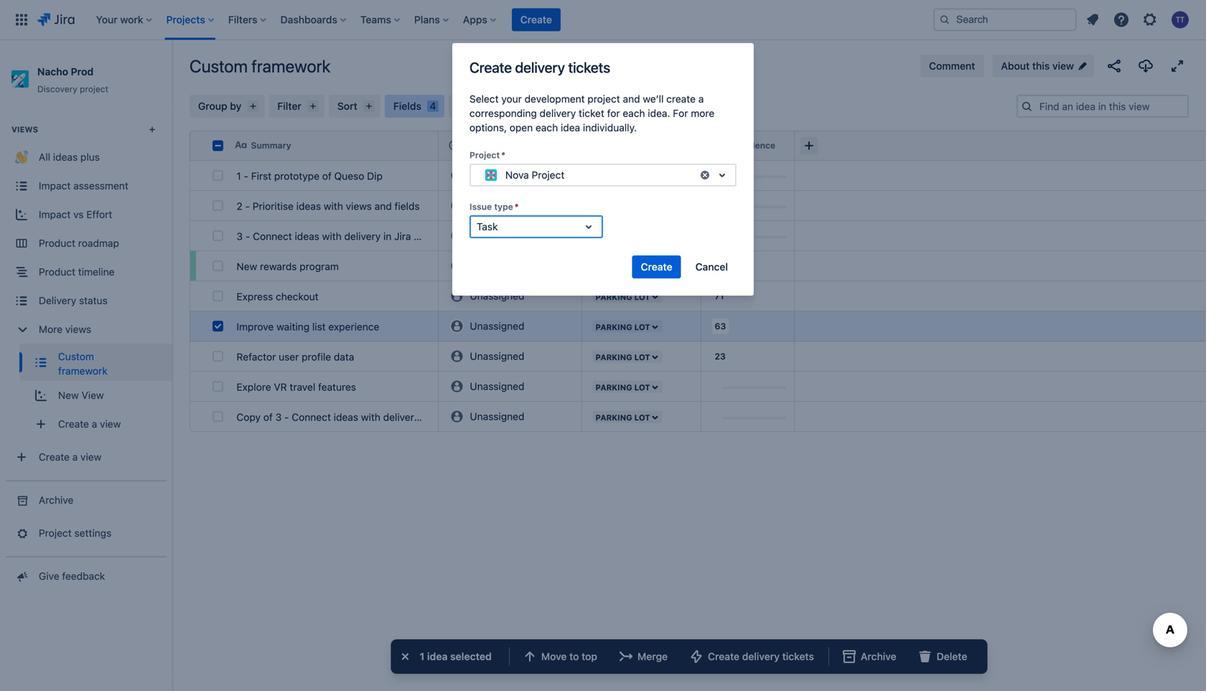 Task type: locate. For each thing, give the bounding box(es) containing it.
archive
[[39, 495, 74, 507], [861, 651, 897, 663]]

1 vertical spatial of
[[264, 412, 273, 424]]

custom framework
[[190, 56, 331, 76], [58, 351, 108, 377]]

1 vertical spatial idea
[[427, 651, 448, 663]]

ideas right all at the top left
[[53, 151, 78, 163]]

1 unassigned from the top
[[470, 200, 525, 212]]

new left view on the left
[[58, 390, 79, 402]]

0 vertical spatial idea
[[561, 122, 581, 134]]

each right open
[[536, 122, 558, 134]]

archive button left the delete image
[[835, 646, 906, 669]]

archive right "archive" "image"
[[861, 651, 897, 663]]

1 vertical spatial product
[[39, 266, 75, 278]]

0 vertical spatial project
[[470, 150, 500, 160]]

0 horizontal spatial archive button
[[0, 486, 172, 515]]

project *
[[470, 150, 506, 160]]

6 unassigned from the top
[[470, 381, 525, 393]]

1 vertical spatial create delivery tickets
[[708, 651, 815, 663]]

views right "more"
[[65, 324, 91, 336]]

1 horizontal spatial project
[[470, 150, 500, 160]]

archive button up 'project settings' button in the bottom of the page
[[0, 486, 172, 515]]

ideas inside the all ideas plus link
[[53, 151, 78, 163]]

0 horizontal spatial *
[[502, 150, 506, 160]]

new for new view
[[58, 390, 79, 402]]

0 vertical spatial product
[[39, 238, 75, 249]]

project up for
[[588, 93, 621, 105]]

project for development
[[588, 93, 621, 105]]

in
[[384, 231, 392, 242], [423, 412, 431, 424]]

unassigned for improve waiting list experience
[[470, 321, 525, 332]]

0 horizontal spatial archive
[[39, 495, 74, 507]]

1 horizontal spatial custom framework
[[190, 56, 331, 76]]

0 vertical spatial 1
[[237, 170, 241, 182]]

views down queso
[[346, 200, 372, 212]]

explore vr travel features
[[237, 381, 356, 393]]

2 - prioritise ideas with views and fields
[[237, 200, 420, 212]]

cancel button
[[687, 256, 737, 279]]

idea right close icon
[[427, 651, 448, 663]]

product for product roadmap
[[39, 238, 75, 249]]

assignee
[[464, 140, 503, 150]]

give feedback button
[[0, 563, 172, 591]]

0 vertical spatial impact
[[39, 180, 71, 192]]

plus
[[80, 151, 100, 163]]

1 vertical spatial *
[[515, 202, 519, 212]]

1 vertical spatial 1
[[420, 651, 425, 663]]

summary
[[251, 140, 291, 150]]

impact inside "link"
[[39, 180, 71, 192]]

0 horizontal spatial idea
[[427, 651, 448, 663]]

1 vertical spatial software
[[453, 412, 494, 424]]

custom framework up the by
[[190, 56, 331, 76]]

1 vertical spatial archive
[[861, 651, 897, 663]]

checkout
[[276, 291, 319, 303]]

fields
[[395, 200, 420, 212]]

unassigned for explore vr travel features
[[470, 381, 525, 393]]

None range field
[[712, 164, 787, 190], [712, 194, 787, 220], [712, 225, 787, 250], [712, 375, 787, 401], [712, 406, 787, 431], [712, 164, 787, 190], [712, 194, 787, 220], [712, 225, 787, 250], [712, 375, 787, 401], [712, 406, 787, 431]]

product inside product roadmap link
[[39, 238, 75, 249]]

project up terry at the left
[[470, 150, 500, 160]]

create delivery tickets inside dialog
[[470, 59, 611, 76]]

settings
[[74, 528, 112, 540]]

connect down prioritise
[[253, 231, 292, 242]]

6 cell from the top
[[795, 312, 975, 342]]

8 cell from the top
[[795, 372, 975, 402]]

summary image
[[235, 140, 247, 151]]

connect
[[253, 231, 292, 242], [292, 412, 331, 424]]

1 horizontal spatial tickets
[[783, 651, 815, 663]]

2 cell from the top
[[795, 191, 975, 221]]

1 horizontal spatial idea
[[561, 122, 581, 134]]

effort
[[86, 209, 112, 221]]

1
[[237, 170, 241, 182], [420, 651, 425, 663]]

more views
[[39, 324, 91, 336]]

2 horizontal spatial project
[[532, 169, 565, 181]]

and left fields
[[375, 200, 392, 212]]

create delivery tickets dialog
[[453, 43, 754, 296]]

and
[[623, 93, 641, 105], [375, 200, 392, 212]]

new up express
[[237, 261, 257, 273]]

0 horizontal spatial custom
[[58, 351, 94, 363]]

- right 2
[[245, 200, 250, 212]]

merge
[[638, 651, 668, 663]]

ideas down 1 - first prototype of queso dip
[[297, 200, 321, 212]]

product inside product timeline link
[[39, 266, 75, 278]]

cancel
[[696, 261, 728, 273]]

impact assessment
[[39, 180, 128, 192]]

ideas down features
[[334, 412, 359, 424]]

features
[[318, 381, 356, 393]]

unassigned
[[470, 200, 525, 212], [470, 230, 525, 242], [470, 290, 525, 302], [470, 321, 525, 332], [470, 351, 525, 363], [470, 381, 525, 393], [470, 411, 525, 423]]

1 vertical spatial 3
[[276, 412, 282, 424]]

-
[[244, 170, 249, 182], [245, 200, 250, 212], [246, 231, 250, 242], [285, 412, 289, 424]]

0 vertical spatial *
[[502, 150, 506, 160]]

cell for copy of 3 - connect ideas with delivery in jira software
[[795, 402, 975, 432]]

delivery status
[[39, 295, 108, 307]]

to
[[570, 651, 579, 663]]

1 horizontal spatial of
[[322, 170, 332, 182]]

0 horizontal spatial framework
[[58, 365, 108, 377]]

custom framework up new view
[[58, 351, 108, 377]]

jira
[[395, 231, 411, 242], [433, 412, 450, 424]]

of right copy at the left bottom of the page
[[264, 412, 273, 424]]

product up delivery
[[39, 266, 75, 278]]

prod
[[71, 66, 94, 78]]

clear image
[[700, 170, 711, 181]]

project right nova
[[532, 169, 565, 181]]

create delivery tickets up development
[[470, 59, 611, 76]]

1 left first
[[237, 170, 241, 182]]

1 cell from the top
[[795, 161, 975, 191]]

cell for explore vr travel features
[[795, 372, 975, 402]]

delivery
[[515, 59, 565, 76], [540, 107, 576, 119], [345, 231, 381, 242], [383, 412, 420, 424], [743, 651, 780, 663]]

1 impact from the top
[[39, 180, 71, 192]]

archive up project settings
[[39, 495, 74, 507]]

cell for refactor user profile data
[[795, 342, 975, 372]]

*
[[502, 150, 506, 160], [515, 202, 519, 212]]

impact vs effort link
[[0, 201, 172, 229]]

0 vertical spatial create button
[[512, 8, 561, 31]]

2 impact from the top
[[39, 209, 71, 221]]

0 horizontal spatial create button
[[512, 8, 561, 31]]

1 horizontal spatial archive button
[[835, 646, 906, 669]]

create banner
[[0, 0, 1207, 40]]

1 vertical spatial framework
[[58, 365, 108, 377]]

terry turtle
[[470, 170, 524, 182]]

1 vertical spatial custom
[[58, 351, 94, 363]]

refactor user profile data
[[237, 351, 355, 363]]

task
[[477, 221, 498, 233]]

0 horizontal spatial in
[[384, 231, 392, 242]]

0 horizontal spatial tickets
[[569, 59, 611, 76]]

0 vertical spatial connect
[[253, 231, 292, 242]]

1 horizontal spatial and
[[623, 93, 641, 105]]

0 horizontal spatial each
[[536, 122, 558, 134]]

0 horizontal spatial project
[[80, 84, 108, 94]]

- for 1
[[244, 170, 249, 182]]

custom down "more views" link at the left of the page
[[58, 351, 94, 363]]

create button
[[512, 8, 561, 31], [633, 256, 682, 279]]

0 horizontal spatial custom framework
[[58, 351, 108, 377]]

0 horizontal spatial views
[[65, 324, 91, 336]]

new inside "link"
[[58, 390, 79, 402]]

ideas up program on the top
[[295, 231, 320, 242]]

idea
[[561, 122, 581, 134], [427, 651, 448, 663]]

and inside select your development project and we'll create a corresponding delivery ticket for each idea. for more options, open each idea individually.
[[623, 93, 641, 105]]

2
[[237, 200, 243, 212]]

1 vertical spatial jira
[[433, 412, 450, 424]]

ideas
[[53, 151, 78, 163], [297, 200, 321, 212], [295, 231, 320, 242], [334, 412, 359, 424]]

express
[[237, 291, 273, 303]]

copy of 3 - connect ideas with delivery in jira software
[[237, 412, 494, 424]]

turtle
[[497, 170, 524, 182]]

create delivery tickets inside button
[[708, 651, 815, 663]]

Search field
[[934, 8, 1078, 31]]

user
[[279, 351, 299, 363]]

and left "we'll"
[[623, 93, 641, 105]]

0 vertical spatial and
[[623, 93, 641, 105]]

0 vertical spatial with
[[324, 200, 343, 212]]

project down prod
[[80, 84, 108, 94]]

0 vertical spatial in
[[384, 231, 392, 242]]

open
[[510, 122, 533, 134]]

* right type
[[515, 202, 519, 212]]

first
[[251, 170, 272, 182]]

nacho prod discovery project
[[37, 66, 108, 94]]

3 down 2
[[237, 231, 243, 242]]

product down impact vs effort
[[39, 238, 75, 249]]

3 unassigned from the top
[[470, 290, 525, 302]]

0 horizontal spatial 1
[[237, 170, 241, 182]]

3
[[237, 231, 243, 242], [276, 412, 282, 424]]

new rewards program
[[237, 261, 339, 273]]

project for project settings
[[39, 528, 72, 540]]

0 vertical spatial create delivery tickets
[[470, 59, 611, 76]]

jira image
[[37, 11, 75, 28], [37, 11, 75, 28]]

project inside button
[[39, 528, 72, 540]]

1 horizontal spatial archive
[[861, 651, 897, 663]]

1 horizontal spatial new
[[237, 261, 257, 273]]

0 horizontal spatial create delivery tickets
[[470, 59, 611, 76]]

impact
[[39, 180, 71, 192], [39, 209, 71, 221]]

0 vertical spatial views
[[346, 200, 372, 212]]

of left queso
[[322, 170, 332, 182]]

1 horizontal spatial 1
[[420, 651, 425, 663]]

23
[[715, 352, 726, 362]]

cell for 3 - connect ideas with delivery in jira software
[[795, 221, 975, 251]]

confidence
[[727, 140, 776, 150]]

5 cell from the top
[[795, 282, 975, 312]]

product roadmap
[[39, 238, 119, 249]]

close image
[[397, 649, 414, 666]]

impact left vs
[[39, 209, 71, 221]]

connect down travel
[[292, 412, 331, 424]]

1 vertical spatial new
[[58, 390, 79, 402]]

1 vertical spatial connect
[[292, 412, 331, 424]]

0 horizontal spatial project
[[39, 528, 72, 540]]

1 for 1 idea selected
[[420, 651, 425, 663]]

2 unassigned from the top
[[470, 230, 525, 242]]

idea down ticket
[[561, 122, 581, 134]]

1 horizontal spatial create delivery tickets
[[708, 651, 815, 663]]

1 vertical spatial in
[[423, 412, 431, 424]]

- up new rewards program
[[246, 231, 250, 242]]

views
[[11, 125, 38, 134]]

terry
[[470, 170, 494, 182]]

cell
[[795, 161, 975, 191], [795, 191, 975, 221], [795, 221, 975, 251], [795, 251, 975, 282], [795, 282, 975, 312], [795, 312, 975, 342], [795, 342, 975, 372], [795, 372, 975, 402], [795, 402, 975, 432]]

project inside select your development project and we'll create a corresponding delivery ticket for each idea. for more options, open each idea individually.
[[588, 93, 621, 105]]

product for product timeline
[[39, 266, 75, 278]]

program
[[300, 261, 339, 273]]

7 cell from the top
[[795, 342, 975, 372]]

fields
[[394, 100, 422, 112]]

0 horizontal spatial jira
[[395, 231, 411, 242]]

top
[[582, 651, 598, 663]]

4 cell from the top
[[795, 251, 975, 282]]

3 cell from the top
[[795, 221, 975, 251]]

0 vertical spatial tickets
[[569, 59, 611, 76]]

delivery status link
[[0, 287, 172, 315]]

group
[[0, 106, 172, 481]]

1 horizontal spatial project
[[588, 93, 621, 105]]

0 vertical spatial jira
[[395, 231, 411, 242]]

0 vertical spatial new
[[237, 261, 257, 273]]

2 product from the top
[[39, 266, 75, 278]]

impact down all at the top left
[[39, 180, 71, 192]]

1 horizontal spatial in
[[423, 412, 431, 424]]

tickets inside button
[[783, 651, 815, 663]]

0 horizontal spatial new
[[58, 390, 79, 402]]

0 vertical spatial custom
[[190, 56, 248, 76]]

1 horizontal spatial each
[[623, 107, 646, 119]]

- left first
[[244, 170, 249, 182]]

4 unassigned from the top
[[470, 321, 525, 332]]

1 vertical spatial tickets
[[783, 651, 815, 663]]

0 horizontal spatial 3
[[237, 231, 243, 242]]

* up turtle
[[502, 150, 506, 160]]

create
[[667, 93, 696, 105]]

select your development project and we'll create a corresponding delivery ticket for each idea. for more options, open each idea individually.
[[470, 93, 715, 134]]

framework
[[252, 56, 331, 76], [58, 365, 108, 377]]

1 horizontal spatial create button
[[633, 256, 682, 279]]

group
[[198, 100, 227, 112]]

views inside jira product discovery navigation "element"
[[65, 324, 91, 336]]

0 horizontal spatial and
[[375, 200, 392, 212]]

1 horizontal spatial jira
[[433, 412, 450, 424]]

give feedback
[[39, 571, 105, 583]]

1 vertical spatial with
[[322, 231, 342, 242]]

7 unassigned from the top
[[470, 411, 525, 423]]

1 vertical spatial impact
[[39, 209, 71, 221]]

project settings image
[[14, 527, 29, 541]]

framework up filter
[[252, 56, 331, 76]]

impact for impact assessment
[[39, 180, 71, 192]]

impact vs effort
[[39, 209, 112, 221]]

1 vertical spatial project
[[532, 169, 565, 181]]

project
[[470, 150, 500, 160], [532, 169, 565, 181], [39, 528, 72, 540]]

search image
[[940, 14, 951, 26]]

tickets
[[569, 59, 611, 76], [783, 651, 815, 663]]

cell for 2 - prioritise ideas with views and fields
[[795, 191, 975, 221]]

unassigned for copy of 3 - connect ideas with delivery in jira software
[[470, 411, 525, 423]]

feedback image
[[14, 570, 29, 584]]

framework up new view
[[58, 365, 108, 377]]

2 vertical spatial project
[[39, 528, 72, 540]]

prioritise
[[253, 200, 294, 212]]

1 product from the top
[[39, 238, 75, 249]]

3 right copy at the left bottom of the page
[[276, 412, 282, 424]]

1 vertical spatial custom framework
[[58, 351, 108, 377]]

project
[[80, 84, 108, 94], [588, 93, 621, 105]]

0 vertical spatial archive button
[[0, 486, 172, 515]]

1 vertical spatial archive button
[[835, 646, 906, 669]]

create delivery tickets right create delivery tickets icon at bottom right
[[708, 651, 815, 663]]

1 vertical spatial views
[[65, 324, 91, 336]]

tickets left "archive" "image"
[[783, 651, 815, 663]]

merge image
[[618, 649, 635, 666]]

9 cell from the top
[[795, 402, 975, 432]]

tickets up ticket
[[569, 59, 611, 76]]

ticket
[[579, 107, 605, 119]]

delivery inside select your development project and we'll create a corresponding delivery ticket for each idea. for more options, open each idea individually.
[[540, 107, 576, 119]]

custom up group by
[[190, 56, 248, 76]]

63
[[715, 321, 727, 332]]

:wave: image
[[15, 151, 28, 164], [15, 151, 28, 164]]

5 unassigned from the top
[[470, 351, 525, 363]]

custom framework inside group
[[58, 351, 108, 377]]

0 vertical spatial framework
[[252, 56, 331, 76]]

0 vertical spatial archive
[[39, 495, 74, 507]]

1 right close icon
[[420, 651, 425, 663]]

2 vertical spatial with
[[361, 412, 381, 424]]

0 vertical spatial 3
[[237, 231, 243, 242]]

project inside the nacho prod discovery project
[[80, 84, 108, 94]]

project right project settings image
[[39, 528, 72, 540]]

each right for
[[623, 107, 646, 119]]



Task type: vqa. For each thing, say whether or not it's contained in the screenshot.
search box
no



Task type: describe. For each thing, give the bounding box(es) containing it.
experience
[[329, 321, 380, 333]]

1 horizontal spatial 3
[[276, 412, 282, 424]]

selected
[[450, 651, 492, 663]]

0 vertical spatial each
[[623, 107, 646, 119]]

group by
[[198, 100, 242, 112]]

delivery
[[39, 295, 76, 307]]

a
[[699, 93, 704, 105]]

primary element
[[9, 0, 922, 40]]

idea inside select your development project and we'll create a corresponding delivery ticket for each idea. for more options, open each idea individually.
[[561, 122, 581, 134]]

1 horizontal spatial custom
[[190, 56, 248, 76]]

vs
[[73, 209, 84, 221]]

list
[[312, 321, 326, 333]]

1 horizontal spatial framework
[[252, 56, 331, 76]]

move to top button
[[516, 646, 606, 669]]

move to top
[[542, 651, 598, 663]]

timeline
[[78, 266, 115, 278]]

1 - first prototype of queso dip
[[237, 170, 383, 182]]

with for delivery
[[322, 231, 342, 242]]

new view
[[58, 390, 104, 402]]

merge button
[[612, 646, 677, 669]]

jira product discovery navigation element
[[0, 40, 172, 692]]

corresponding
[[470, 107, 537, 119]]

new view link
[[19, 382, 172, 410]]

delivery inside button
[[743, 651, 780, 663]]

delete
[[937, 651, 968, 663]]

open image
[[714, 167, 731, 184]]

explore
[[237, 381, 271, 393]]

- down the vr
[[285, 412, 289, 424]]

options,
[[470, 122, 507, 134]]

status
[[79, 295, 108, 307]]

project settings button
[[0, 520, 172, 548]]

1 vertical spatial each
[[536, 122, 558, 134]]

discovery
[[37, 84, 77, 94]]

archive button for 'delete' button
[[835, 646, 906, 669]]

impact assessment link
[[0, 172, 172, 201]]

- for 3
[[246, 231, 250, 242]]

sort button
[[329, 95, 381, 118]]

cell for 1 - first prototype of queso dip
[[795, 161, 975, 191]]

expand image
[[1170, 57, 1187, 75]]

all ideas plus link
[[0, 143, 172, 172]]

custom framework link
[[19, 344, 172, 382]]

improve waiting list experience
[[237, 321, 380, 333]]

product timeline link
[[0, 258, 172, 287]]

create delivery tickets image
[[688, 649, 706, 666]]

all
[[39, 151, 50, 163]]

filter
[[278, 100, 302, 112]]

1 vertical spatial and
[[375, 200, 392, 212]]

100
[[715, 261, 731, 271]]

copy
[[237, 412, 261, 424]]

more views link
[[0, 315, 172, 344]]

rewards
[[260, 261, 297, 273]]

framework inside jira product discovery navigation "element"
[[58, 365, 108, 377]]

improve
[[237, 321, 274, 333]]

roadmap
[[78, 238, 119, 249]]

queso
[[335, 170, 365, 182]]

cell for new rewards program
[[795, 251, 975, 282]]

for
[[608, 107, 620, 119]]

tickets inside dialog
[[569, 59, 611, 76]]

0 horizontal spatial of
[[264, 412, 273, 424]]

open image
[[580, 218, 598, 236]]

create inside create delivery tickets button
[[708, 651, 740, 663]]

3 - connect ideas with delivery in jira software
[[237, 231, 455, 242]]

unassigned for 3 - connect ideas with delivery in jira software
[[470, 230, 525, 242]]

idea.
[[648, 107, 671, 119]]

waiting
[[277, 321, 310, 333]]

move to top image
[[522, 649, 539, 666]]

archive button for 'project settings' button in the bottom of the page
[[0, 486, 172, 515]]

group by button
[[190, 95, 265, 118]]

for
[[673, 107, 689, 119]]

development
[[525, 93, 585, 105]]

unassigned for refactor user profile data
[[470, 351, 525, 363]]

custom inside jira product discovery navigation "element"
[[58, 351, 94, 363]]

move
[[542, 651, 567, 663]]

sort
[[338, 100, 358, 112]]

assignee button
[[444, 134, 577, 157]]

express checkout
[[237, 291, 319, 303]]

nova
[[506, 169, 529, 181]]

archive inside jira product discovery navigation "element"
[[39, 495, 74, 507]]

by
[[230, 100, 242, 112]]

0 vertical spatial software
[[414, 231, 455, 242]]

group containing all ideas plus
[[0, 106, 172, 481]]

create button inside primary element
[[512, 8, 561, 31]]

your
[[502, 93, 522, 105]]

1 horizontal spatial *
[[515, 202, 519, 212]]

assignee image
[[449, 140, 460, 151]]

new for new rewards program
[[237, 261, 257, 273]]

travel
[[290, 381, 316, 393]]

with for views
[[324, 200, 343, 212]]

1 for 1 - first prototype of queso dip
[[237, 170, 241, 182]]

archive image
[[841, 649, 858, 666]]

type
[[495, 202, 514, 212]]

filter button
[[269, 95, 325, 118]]

create inside primary element
[[521, 14, 552, 26]]

more
[[691, 107, 715, 119]]

0 vertical spatial custom framework
[[190, 56, 331, 76]]

1 idea selected
[[420, 651, 492, 663]]

all ideas plus
[[39, 151, 100, 163]]

product timeline
[[39, 266, 115, 278]]

cell for improve waiting list experience
[[795, 312, 975, 342]]

view
[[82, 390, 104, 402]]

issue
[[470, 202, 492, 212]]

we'll
[[643, 93, 664, 105]]

product roadmap link
[[0, 229, 172, 258]]

delete button
[[911, 646, 977, 669]]

dip
[[367, 170, 383, 182]]

type image
[[486, 170, 497, 181]]

cell for express checkout
[[795, 282, 975, 312]]

more
[[39, 324, 63, 336]]

profile
[[302, 351, 331, 363]]

Find an idea in this view field
[[1036, 96, 1188, 116]]

prototype
[[274, 170, 320, 182]]

- for 2
[[245, 200, 250, 212]]

issue type *
[[470, 202, 519, 212]]

delete image
[[917, 649, 934, 666]]

impact for impact vs effort
[[39, 209, 71, 221]]

project for project *
[[470, 150, 500, 160]]

1 horizontal spatial views
[[346, 200, 372, 212]]

vr
[[274, 381, 287, 393]]

unassigned for 2 - prioritise ideas with views and fields
[[470, 200, 525, 212]]

unassigned for express checkout
[[470, 290, 525, 302]]

0 vertical spatial of
[[322, 170, 332, 182]]

project for discovery
[[80, 84, 108, 94]]

1 vertical spatial create button
[[633, 256, 682, 279]]



